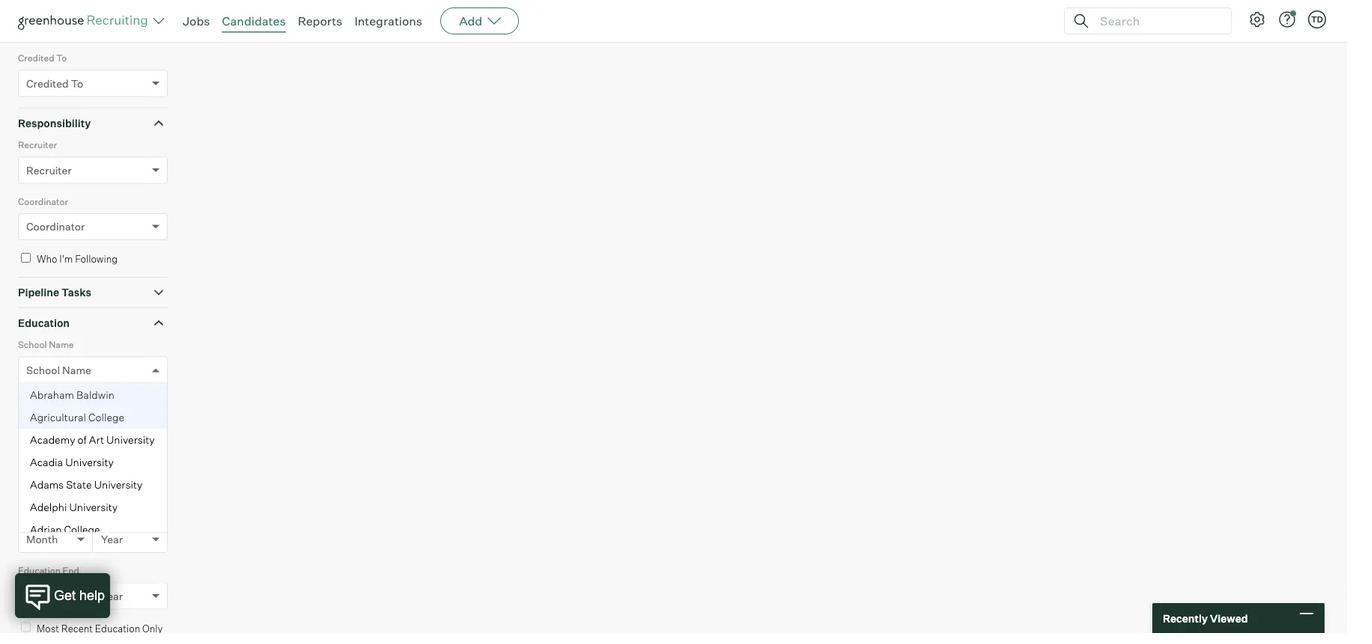 Task type: vqa. For each thing, say whether or not it's contained in the screenshot.
compensation
no



Task type: locate. For each thing, give the bounding box(es) containing it.
0 vertical spatial month
[[26, 533, 58, 546]]

who i'm following
[[37, 253, 118, 265]]

name up baldwin
[[62, 364, 91, 377]]

education start
[[18, 509, 84, 520]]

list box containing abraham baldwin agricultural college
[[19, 384, 167, 541]]

month
[[26, 533, 58, 546], [26, 590, 58, 603]]

month down education end
[[26, 590, 58, 603]]

none field inside school name element
[[26, 358, 30, 383]]

discipline down academy
[[18, 452, 59, 464]]

1 vertical spatial name
[[62, 364, 91, 377]]

education
[[18, 317, 70, 330], [18, 509, 61, 520], [18, 565, 61, 577]]

adelphi university option
[[19, 496, 167, 519]]

recruiter element
[[18, 138, 168, 194]]

1 vertical spatial discipline
[[26, 477, 75, 490]]

credited to up responsibility
[[26, 77, 83, 90]]

1 vertical spatial year
[[101, 590, 123, 603]]

education end
[[18, 565, 79, 577]]

0 vertical spatial name
[[49, 339, 74, 351]]

art
[[89, 433, 104, 446]]

college down start
[[64, 523, 100, 536]]

name
[[49, 339, 74, 351], [62, 364, 91, 377]]

tasks
[[61, 286, 91, 299]]

discipline down acadia
[[26, 477, 75, 490]]

university down acadia university option
[[94, 478, 143, 491]]

1 vertical spatial to
[[71, 77, 83, 90]]

credited up responsibility
[[26, 77, 69, 90]]

education for education start
[[18, 509, 61, 520]]

education up adrian
[[18, 509, 61, 520]]

0 vertical spatial to
[[56, 53, 67, 64]]

school
[[18, 339, 47, 351], [26, 364, 60, 377]]

0 vertical spatial discipline
[[18, 452, 59, 464]]

reports link
[[298, 13, 342, 28]]

2 month from the top
[[26, 590, 58, 603]]

0 vertical spatial year
[[101, 533, 123, 546]]

None field
[[26, 358, 30, 383]]

recently viewed
[[1163, 612, 1248, 625]]

college up art
[[88, 411, 124, 424]]

college
[[88, 411, 124, 424], [64, 523, 100, 536]]

credited to
[[18, 53, 67, 64], [26, 77, 83, 90]]

responsibility
[[18, 117, 91, 130]]

end
[[63, 565, 79, 577]]

coordinator element
[[18, 194, 168, 251]]

discipline
[[18, 452, 59, 464], [26, 477, 75, 490]]

1 vertical spatial college
[[64, 523, 100, 536]]

school up abraham
[[26, 364, 60, 377]]

0 horizontal spatial to
[[56, 53, 67, 64]]

university down academy of art university option
[[65, 456, 114, 469]]

adams
[[30, 478, 64, 491]]

academy
[[30, 433, 75, 446]]

i'm
[[59, 253, 73, 265]]

0 vertical spatial school
[[18, 339, 47, 351]]

0 vertical spatial degree
[[18, 396, 49, 407]]

to
[[56, 53, 67, 64], [71, 77, 83, 90]]

recruiter
[[18, 139, 57, 151], [26, 164, 72, 177]]

1 horizontal spatial to
[[71, 77, 83, 90]]

education down "pipeline" at the left top of the page
[[18, 317, 70, 330]]

school name
[[18, 339, 74, 351], [26, 364, 91, 377]]

coordinator
[[18, 196, 68, 207], [26, 220, 85, 233]]

academy of art university
[[30, 433, 155, 446]]

2 vertical spatial education
[[18, 565, 61, 577]]

1 education from the top
[[18, 317, 70, 330]]

1 vertical spatial school
[[26, 364, 60, 377]]

state
[[66, 478, 92, 491]]

to up responsibility
[[71, 77, 83, 90]]

school down "pipeline" at the left top of the page
[[18, 339, 47, 351]]

university down adams state university option
[[69, 501, 118, 514]]

0 vertical spatial education
[[18, 317, 70, 330]]

0 vertical spatial college
[[88, 411, 124, 424]]

1 year from the top
[[101, 533, 123, 546]]

abraham
[[30, 388, 74, 401]]

0 vertical spatial credited
[[18, 53, 54, 64]]

name up abraham
[[49, 339, 74, 351]]

month down the education start
[[26, 533, 58, 546]]

acadia university
[[30, 456, 114, 469]]

university inside option
[[69, 501, 118, 514]]

3 education from the top
[[18, 565, 61, 577]]

degree
[[18, 396, 49, 407], [26, 420, 62, 433]]

year for education start
[[101, 533, 123, 546]]

education left end
[[18, 565, 61, 577]]

1 vertical spatial education
[[18, 509, 61, 520]]

degree down abraham
[[26, 420, 62, 433]]

Search text field
[[1096, 10, 1218, 32]]

0 vertical spatial coordinator
[[18, 196, 68, 207]]

academy of art university option
[[19, 429, 167, 451]]

credited down source
[[18, 53, 54, 64]]

credited
[[18, 53, 54, 64], [26, 77, 69, 90]]

following
[[75, 253, 118, 265]]

1 month from the top
[[26, 533, 58, 546]]

year down adelphi university option
[[101, 533, 123, 546]]

month for end
[[26, 590, 58, 603]]

year
[[101, 533, 123, 546], [101, 590, 123, 603]]

degree up agricultural
[[18, 396, 49, 407]]

college inside option
[[64, 523, 100, 536]]

2 year from the top
[[101, 590, 123, 603]]

university
[[106, 433, 155, 446], [65, 456, 114, 469], [94, 478, 143, 491], [69, 501, 118, 514]]

1 vertical spatial credited to
[[26, 77, 83, 90]]

adams state university option
[[19, 474, 167, 496]]

education for education
[[18, 317, 70, 330]]

list box
[[19, 384, 167, 541]]

1 vertical spatial degree
[[26, 420, 62, 433]]

to down source
[[56, 53, 67, 64]]

Most Recent Education Only checkbox
[[21, 623, 31, 632]]

year down the adrian college option
[[101, 590, 123, 603]]

2 education from the top
[[18, 509, 61, 520]]

1 vertical spatial month
[[26, 590, 58, 603]]

recently
[[1163, 612, 1208, 625]]

credited to down source
[[18, 53, 67, 64]]



Task type: describe. For each thing, give the bounding box(es) containing it.
1 vertical spatial coordinator
[[26, 220, 85, 233]]

start
[[63, 509, 84, 520]]

agricultural
[[30, 411, 86, 424]]

discipline element
[[18, 451, 168, 507]]

degree element
[[18, 394, 168, 451]]

Who I'm Following checkbox
[[21, 253, 31, 263]]

pipeline tasks
[[18, 286, 91, 299]]

credited to element
[[18, 51, 168, 108]]

add button
[[440, 7, 519, 34]]

month for start
[[26, 533, 58, 546]]

1 vertical spatial recruiter
[[26, 164, 72, 177]]

integrations link
[[354, 13, 422, 28]]

candidates
[[222, 13, 286, 28]]

university right art
[[106, 433, 155, 446]]

list box inside school name element
[[19, 384, 167, 541]]

integrations
[[354, 13, 422, 28]]

0 vertical spatial recruiter
[[18, 139, 57, 151]]

acadia university option
[[19, 451, 167, 474]]

adrian college
[[30, 523, 100, 536]]

greenhouse recruiting image
[[18, 12, 153, 30]]

source
[[26, 20, 61, 33]]

jobs
[[183, 13, 210, 28]]

reports
[[298, 13, 342, 28]]

baldwin
[[76, 388, 114, 401]]

0 vertical spatial school name
[[18, 339, 74, 351]]

viewed
[[1210, 612, 1248, 625]]

candidates link
[[222, 13, 286, 28]]

abraham baldwin agricultural college
[[30, 388, 124, 424]]

td button
[[1308, 10, 1326, 28]]

school name element
[[18, 338, 168, 541]]

of
[[78, 433, 87, 446]]

college inside abraham baldwin agricultural college
[[88, 411, 124, 424]]

pipeline
[[18, 286, 59, 299]]

who
[[37, 253, 57, 265]]

adelphi university
[[30, 501, 118, 514]]

add
[[459, 13, 482, 28]]

adrian college option
[[19, 519, 167, 541]]

university inside option
[[94, 478, 143, 491]]

1 vertical spatial school name
[[26, 364, 91, 377]]

abraham baldwin agricultural college option
[[19, 384, 167, 429]]

adams state university
[[30, 478, 143, 491]]

year for education end
[[101, 590, 123, 603]]

td button
[[1305, 7, 1329, 31]]

0 vertical spatial credited to
[[18, 53, 67, 64]]

td
[[1311, 14, 1323, 24]]

acadia
[[30, 456, 63, 469]]

1 vertical spatial credited
[[26, 77, 69, 90]]

configure image
[[1248, 10, 1266, 28]]

adelphi
[[30, 501, 67, 514]]

jobs link
[[183, 13, 210, 28]]

adrian
[[30, 523, 62, 536]]

education for education end
[[18, 565, 61, 577]]



